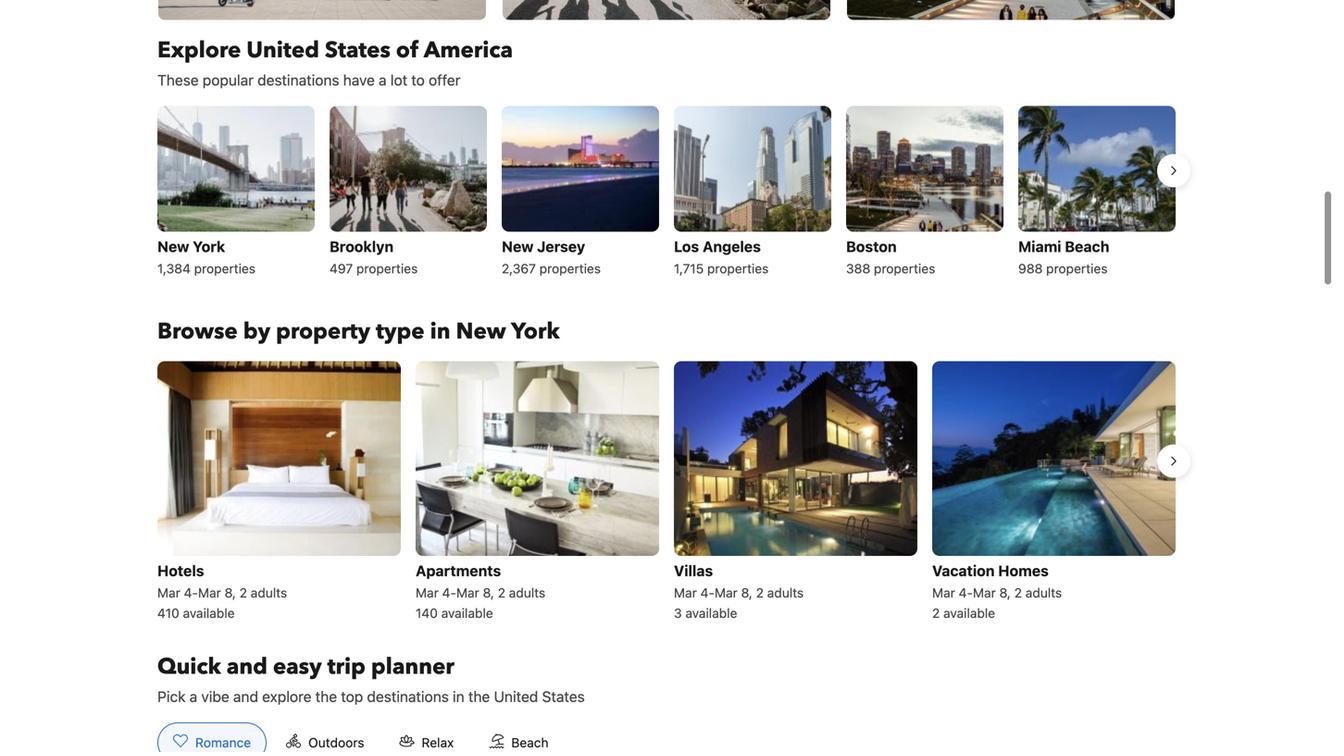 Task type: vqa. For each thing, say whether or not it's contained in the screenshot.
the adults inside the Vacation Homes Mar 4-Mar 8, 2 adults 2 available
yes



Task type: describe. For each thing, give the bounding box(es) containing it.
vibe
[[201, 689, 229, 706]]

region containing new york
[[143, 99, 1191, 288]]

adults for apartments
[[509, 586, 546, 601]]

beach inside miami beach 988 properties
[[1065, 238, 1110, 256]]

jersey
[[537, 238, 585, 256]]

boston 388 properties
[[847, 238, 936, 276]]

york inside new york 1,384 properties
[[193, 238, 225, 256]]

by
[[243, 317, 271, 347]]

hotels mar 4-mar 8, 2 adults 410 available
[[157, 563, 287, 621]]

497
[[330, 261, 353, 276]]

brooklyn
[[330, 238, 394, 256]]

adults inside 'vacation homes mar 4-mar 8, 2 adults 2 available'
[[1026, 586, 1063, 601]]

properties inside boston 388 properties
[[874, 261, 936, 276]]

1 horizontal spatial york
[[511, 317, 560, 347]]

8, for hotels
[[225, 586, 236, 601]]

properties for new jersey
[[540, 261, 601, 276]]

8, for apartments
[[483, 586, 494, 601]]

140
[[416, 606, 438, 621]]

5 mar from the left
[[674, 586, 697, 601]]

a inside explore united states of america these popular destinations have a lot to offer
[[379, 71, 387, 89]]

vacation homes mar 4-mar 8, 2 adults 2 available
[[933, 563, 1063, 621]]

quick and easy trip planner pick a vibe and explore the top destinations in the united states
[[157, 652, 585, 706]]

browse
[[157, 317, 238, 347]]

1,384
[[157, 261, 191, 276]]

miami
[[1019, 238, 1062, 256]]

villas mar 4-mar 8, 2 adults 3 available
[[674, 563, 804, 621]]

7 mar from the left
[[933, 586, 956, 601]]

vacation
[[933, 563, 995, 580]]

browse by property type in new york
[[157, 317, 560, 347]]

homes
[[999, 563, 1049, 580]]

type
[[376, 317, 425, 347]]

available for villas
[[686, 606, 738, 621]]

outdoors
[[308, 736, 364, 751]]

988
[[1019, 261, 1043, 276]]

trip
[[327, 652, 366, 683]]

destinations inside quick and easy trip planner pick a vibe and explore the top destinations in the united states
[[367, 689, 449, 706]]

3 mar from the left
[[416, 586, 439, 601]]

of
[[396, 35, 419, 66]]

brooklyn 497 properties
[[330, 238, 418, 276]]

explore
[[157, 35, 241, 66]]

explore
[[262, 689, 312, 706]]

pick
[[157, 689, 186, 706]]

new york 1,384 properties
[[157, 238, 256, 276]]

explore united states of america these popular destinations have a lot to offer
[[157, 35, 513, 89]]

apartments mar 4-mar 8, 2 adults 140 available
[[416, 563, 546, 621]]

to
[[412, 71, 425, 89]]

adults for villas
[[768, 586, 804, 601]]

boston
[[847, 238, 897, 256]]

united inside quick and easy trip planner pick a vibe and explore the top destinations in the united states
[[494, 689, 538, 706]]

lot
[[391, 71, 408, 89]]

states inside quick and easy trip planner pick a vibe and explore the top destinations in the united states
[[542, 689, 585, 706]]

1 vertical spatial and
[[233, 689, 258, 706]]

angeles
[[703, 238, 761, 256]]

0 vertical spatial in
[[430, 317, 451, 347]]

romance button
[[157, 723, 267, 753]]

top
[[341, 689, 363, 706]]

planner
[[371, 652, 455, 683]]

apartments
[[416, 563, 501, 580]]

6 mar from the left
[[715, 586, 738, 601]]

los
[[674, 238, 699, 256]]

2 for villas
[[756, 586, 764, 601]]

properties for miami beach
[[1047, 261, 1108, 276]]

quick
[[157, 652, 221, 683]]

a inside quick and easy trip planner pick a vibe and explore the top destinations in the united states
[[190, 689, 197, 706]]

outdoors button
[[271, 723, 380, 753]]

8 mar from the left
[[973, 586, 996, 601]]

2 the from the left
[[469, 689, 490, 706]]



Task type: locate. For each thing, give the bounding box(es) containing it.
the up beach button
[[469, 689, 490, 706]]

3 4- from the left
[[701, 586, 715, 601]]

3 properties from the left
[[540, 261, 601, 276]]

4- for hotels
[[184, 586, 198, 601]]

3
[[674, 606, 682, 621]]

4- inside villas mar 4-mar 8, 2 adults 3 available
[[701, 586, 715, 601]]

0 vertical spatial beach
[[1065, 238, 1110, 256]]

a left lot
[[379, 71, 387, 89]]

4- down vacation
[[959, 586, 973, 601]]

available for hotels
[[183, 606, 235, 621]]

1 horizontal spatial united
[[494, 689, 538, 706]]

have
[[343, 71, 375, 89]]

united up beach button
[[494, 689, 538, 706]]

available inside apartments mar 4-mar 8, 2 adults 140 available
[[441, 606, 493, 621]]

410
[[157, 606, 179, 621]]

states up 'have'
[[325, 35, 391, 66]]

available right 3
[[686, 606, 738, 621]]

0 vertical spatial york
[[193, 238, 225, 256]]

destinations inside explore united states of america these popular destinations have a lot to offer
[[258, 71, 339, 89]]

1 8, from the left
[[225, 586, 236, 601]]

the
[[316, 689, 337, 706], [469, 689, 490, 706]]

in inside quick and easy trip planner pick a vibe and explore the top destinations in the united states
[[453, 689, 465, 706]]

0 horizontal spatial in
[[430, 317, 451, 347]]

2 for apartments
[[498, 586, 506, 601]]

available down vacation
[[944, 606, 996, 621]]

2 mar from the left
[[198, 586, 221, 601]]

new
[[157, 238, 189, 256], [502, 238, 534, 256], [456, 317, 506, 347]]

and right vibe
[[233, 689, 258, 706]]

1 horizontal spatial a
[[379, 71, 387, 89]]

properties inside the brooklyn 497 properties
[[357, 261, 418, 276]]

states up beach button
[[542, 689, 585, 706]]

4-
[[184, 586, 198, 601], [442, 586, 457, 601], [701, 586, 715, 601], [959, 586, 973, 601]]

1 vertical spatial york
[[511, 317, 560, 347]]

2 adults from the left
[[509, 586, 546, 601]]

and up vibe
[[227, 652, 268, 683]]

4- inside hotels mar 4-mar 8, 2 adults 410 available
[[184, 586, 198, 601]]

0 vertical spatial states
[[325, 35, 391, 66]]

available right 410
[[183, 606, 235, 621]]

popular
[[203, 71, 254, 89]]

1 the from the left
[[316, 689, 337, 706]]

these
[[157, 71, 199, 89]]

new jersey 2,367 properties
[[502, 238, 601, 276]]

2 inside villas mar 4-mar 8, 2 adults 3 available
[[756, 586, 764, 601]]

destinations down planner
[[367, 689, 449, 706]]

2 inside hotels mar 4-mar 8, 2 adults 410 available
[[240, 586, 247, 601]]

1 vertical spatial beach
[[512, 736, 549, 751]]

easy
[[273, 652, 322, 683]]

0 horizontal spatial a
[[190, 689, 197, 706]]

new for new york
[[157, 238, 189, 256]]

relax
[[422, 736, 454, 751]]

6 properties from the left
[[1047, 261, 1108, 276]]

4 adults from the left
[[1026, 586, 1063, 601]]

new for new jersey
[[502, 238, 534, 256]]

8, inside hotels mar 4-mar 8, 2 adults 410 available
[[225, 586, 236, 601]]

available
[[183, 606, 235, 621], [441, 606, 493, 621], [686, 606, 738, 621], [944, 606, 996, 621]]

8, for villas
[[741, 586, 753, 601]]

0 vertical spatial and
[[227, 652, 268, 683]]

0 vertical spatial region
[[143, 99, 1191, 288]]

3 available from the left
[[686, 606, 738, 621]]

2 properties from the left
[[357, 261, 418, 276]]

5 properties from the left
[[874, 261, 936, 276]]

available inside villas mar 4-mar 8, 2 adults 3 available
[[686, 606, 738, 621]]

adults for hotels
[[251, 586, 287, 601]]

1 horizontal spatial states
[[542, 689, 585, 706]]

a left vibe
[[190, 689, 197, 706]]

available inside hotels mar 4-mar 8, 2 adults 410 available
[[183, 606, 235, 621]]

adults inside villas mar 4-mar 8, 2 adults 3 available
[[768, 586, 804, 601]]

1 available from the left
[[183, 606, 235, 621]]

388
[[847, 261, 871, 276]]

properties down jersey
[[540, 261, 601, 276]]

hotels
[[157, 563, 204, 580]]

united
[[247, 35, 319, 66], [494, 689, 538, 706]]

beach right relax
[[512, 736, 549, 751]]

states
[[325, 35, 391, 66], [542, 689, 585, 706]]

available inside 'vacation homes mar 4-mar 8, 2 adults 2 available'
[[944, 606, 996, 621]]

0 horizontal spatial beach
[[512, 736, 549, 751]]

1 vertical spatial united
[[494, 689, 538, 706]]

1 horizontal spatial the
[[469, 689, 490, 706]]

4- for apartments
[[442, 586, 457, 601]]

properties down boston
[[874, 261, 936, 276]]

1 properties from the left
[[194, 261, 256, 276]]

1 vertical spatial destinations
[[367, 689, 449, 706]]

new down 2,367
[[456, 317, 506, 347]]

4 mar from the left
[[457, 586, 480, 601]]

in
[[430, 317, 451, 347], [453, 689, 465, 706]]

in up relax
[[453, 689, 465, 706]]

a
[[379, 71, 387, 89], [190, 689, 197, 706]]

3 adults from the left
[[768, 586, 804, 601]]

miami beach 988 properties
[[1019, 238, 1110, 276]]

new up 2,367
[[502, 238, 534, 256]]

available right 140
[[441, 606, 493, 621]]

2 8, from the left
[[483, 586, 494, 601]]

adults inside apartments mar 4-mar 8, 2 adults 140 available
[[509, 586, 546, 601]]

2
[[240, 586, 247, 601], [498, 586, 506, 601], [756, 586, 764, 601], [1015, 586, 1023, 601], [933, 606, 940, 621]]

1 vertical spatial states
[[542, 689, 585, 706]]

relax button
[[384, 723, 470, 753]]

tab list
[[143, 723, 579, 753]]

adults inside hotels mar 4-mar 8, 2 adults 410 available
[[251, 586, 287, 601]]

and
[[227, 652, 268, 683], [233, 689, 258, 706]]

4 available from the left
[[944, 606, 996, 621]]

the left top
[[316, 689, 337, 706]]

properties down miami
[[1047, 261, 1108, 276]]

2 available from the left
[[441, 606, 493, 621]]

available for apartments
[[441, 606, 493, 621]]

8, inside villas mar 4-mar 8, 2 adults 3 available
[[741, 586, 753, 601]]

new up the '1,384'
[[157, 238, 189, 256]]

4- inside apartments mar 4-mar 8, 2 adults 140 available
[[442, 586, 457, 601]]

2 inside apartments mar 4-mar 8, 2 adults 140 available
[[498, 586, 506, 601]]

new inside new york 1,384 properties
[[157, 238, 189, 256]]

0 vertical spatial united
[[247, 35, 319, 66]]

romance
[[195, 736, 251, 751]]

4- down hotels
[[184, 586, 198, 601]]

1,715
[[674, 261, 704, 276]]

4 8, from the left
[[1000, 586, 1011, 601]]

1 vertical spatial region
[[143, 354, 1191, 631]]

america
[[424, 35, 513, 66]]

in right type
[[430, 317, 451, 347]]

villas
[[674, 563, 713, 580]]

2 region from the top
[[143, 354, 1191, 631]]

1 horizontal spatial destinations
[[367, 689, 449, 706]]

adults
[[251, 586, 287, 601], [509, 586, 546, 601], [768, 586, 804, 601], [1026, 586, 1063, 601]]

los angeles 1,715 properties
[[674, 238, 769, 276]]

1 vertical spatial a
[[190, 689, 197, 706]]

beach inside button
[[512, 736, 549, 751]]

properties right the '1,384'
[[194, 261, 256, 276]]

8, inside 'vacation homes mar 4-mar 8, 2 adults 2 available'
[[1000, 586, 1011, 601]]

4 properties from the left
[[708, 261, 769, 276]]

1 region from the top
[[143, 99, 1191, 288]]

properties
[[194, 261, 256, 276], [357, 261, 418, 276], [540, 261, 601, 276], [708, 261, 769, 276], [874, 261, 936, 276], [1047, 261, 1108, 276]]

york
[[193, 238, 225, 256], [511, 317, 560, 347]]

3 8, from the left
[[741, 586, 753, 601]]

offer
[[429, 71, 461, 89]]

8, inside apartments mar 4-mar 8, 2 adults 140 available
[[483, 586, 494, 601]]

united up "popular"
[[247, 35, 319, 66]]

0 horizontal spatial destinations
[[258, 71, 339, 89]]

destinations
[[258, 71, 339, 89], [367, 689, 449, 706]]

properties down angeles
[[708, 261, 769, 276]]

region
[[143, 99, 1191, 288], [143, 354, 1191, 631]]

york up the browse
[[193, 238, 225, 256]]

1 horizontal spatial in
[[453, 689, 465, 706]]

properties inside "new jersey 2,367 properties"
[[540, 261, 601, 276]]

mar
[[157, 586, 180, 601], [198, 586, 221, 601], [416, 586, 439, 601], [457, 586, 480, 601], [674, 586, 697, 601], [715, 586, 738, 601], [933, 586, 956, 601], [973, 586, 996, 601]]

beach right miami
[[1065, 238, 1110, 256]]

properties inside new york 1,384 properties
[[194, 261, 256, 276]]

1 mar from the left
[[157, 586, 180, 601]]

1 horizontal spatial beach
[[1065, 238, 1110, 256]]

property
[[276, 317, 370, 347]]

beach
[[1065, 238, 1110, 256], [512, 736, 549, 751]]

8,
[[225, 586, 236, 601], [483, 586, 494, 601], [741, 586, 753, 601], [1000, 586, 1011, 601]]

states inside explore united states of america these popular destinations have a lot to offer
[[325, 35, 391, 66]]

0 horizontal spatial the
[[316, 689, 337, 706]]

0 horizontal spatial united
[[247, 35, 319, 66]]

4- down villas
[[701, 586, 715, 601]]

0 horizontal spatial york
[[193, 238, 225, 256]]

properties inside "los angeles 1,715 properties"
[[708, 261, 769, 276]]

new inside "new jersey 2,367 properties"
[[502, 238, 534, 256]]

region containing hotels
[[143, 354, 1191, 631]]

properties for los angeles
[[708, 261, 769, 276]]

united inside explore united states of america these popular destinations have a lot to offer
[[247, 35, 319, 66]]

properties inside miami beach 988 properties
[[1047, 261, 1108, 276]]

4- for villas
[[701, 586, 715, 601]]

tab list containing romance
[[143, 723, 579, 753]]

properties for new york
[[194, 261, 256, 276]]

2,367
[[502, 261, 536, 276]]

destinations left 'have'
[[258, 71, 339, 89]]

0 vertical spatial destinations
[[258, 71, 339, 89]]

0 horizontal spatial states
[[325, 35, 391, 66]]

properties down brooklyn
[[357, 261, 418, 276]]

4- down apartments
[[442, 586, 457, 601]]

0 vertical spatial a
[[379, 71, 387, 89]]

1 4- from the left
[[184, 586, 198, 601]]

4 4- from the left
[[959, 586, 973, 601]]

beach button
[[474, 723, 565, 753]]

1 vertical spatial in
[[453, 689, 465, 706]]

1 adults from the left
[[251, 586, 287, 601]]

2 4- from the left
[[442, 586, 457, 601]]

2 for hotels
[[240, 586, 247, 601]]

york down 2,367
[[511, 317, 560, 347]]

4- inside 'vacation homes mar 4-mar 8, 2 adults 2 available'
[[959, 586, 973, 601]]



